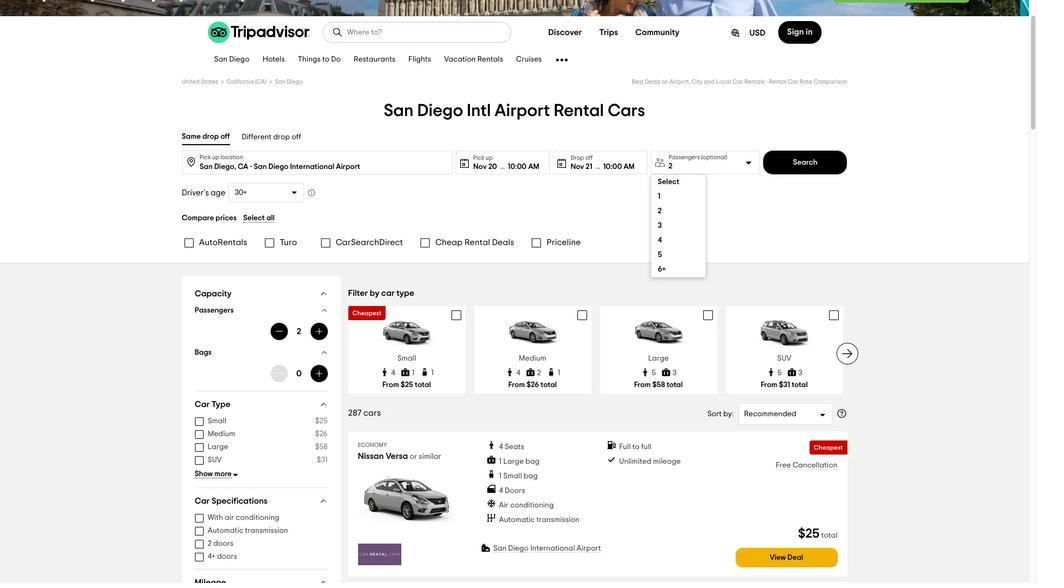 Task type: locate. For each thing, give the bounding box(es) containing it.
up for drop off
[[212, 155, 219, 161]]

$26
[[527, 381, 540, 389], [315, 431, 328, 438]]

10:00 am right 21
[[604, 163, 635, 171]]

3 for large
[[673, 370, 677, 377]]

1 horizontal spatial rental
[[554, 102, 605, 119]]

2 vertical spatial large
[[504, 458, 524, 466]]

to left full on the bottom
[[633, 444, 640, 451]]

show
[[195, 471, 213, 478]]

1 horizontal spatial drop
[[273, 134, 290, 141]]

things to do
[[298, 56, 341, 63]]

suv up show more
[[208, 457, 222, 464]]

search
[[794, 159, 818, 167]]

suv up from $31 total at the right bottom of page
[[778, 355, 792, 363]]

1 vertical spatial deals
[[492, 238, 515, 247]]

rental
[[770, 79, 787, 85], [554, 102, 605, 119], [465, 238, 491, 247]]

2 pick from the left
[[474, 155, 485, 161]]

hotels
[[263, 56, 285, 63]]

passengers left (optional)
[[669, 155, 701, 161]]

1 horizontal spatial to
[[633, 444, 640, 451]]

4 car type image from the left
[[758, 315, 812, 351]]

from
[[383, 381, 399, 389], [509, 381, 525, 389], [635, 381, 651, 389], [761, 381, 778, 389]]

discover button
[[540, 22, 591, 43]]

select down passengers (optional) 2
[[658, 178, 680, 186]]

usd
[[750, 29, 766, 37]]

0 vertical spatial medium
[[519, 355, 547, 363]]

full
[[642, 444, 652, 451]]

4 up the from $26 total
[[517, 370, 521, 377]]

drop right the different
[[273, 134, 290, 141]]

conditioning inside with air conditioning automatic transmission 2 doors 4+ doors
[[236, 515, 279, 522]]

0 horizontal spatial automatic
[[208, 528, 244, 535]]

1 vertical spatial to
[[633, 444, 640, 451]]

0 vertical spatial $58
[[653, 381, 666, 389]]

car type image down type
[[380, 315, 434, 351]]

1 nov from the left
[[474, 163, 487, 171]]

1 horizontal spatial select
[[658, 178, 680, 186]]

transmission up international
[[537, 517, 580, 524]]

subtract passenger image
[[275, 328, 284, 336]]

1 horizontal spatial 5
[[658, 251, 663, 259]]

rental right -
[[770, 79, 787, 85]]

car type image up from $31 total at the right bottom of page
[[758, 315, 812, 351]]

1 vertical spatial rental
[[554, 102, 605, 119]]

san diego down hotels "link"
[[275, 79, 303, 85]]

age
[[211, 189, 226, 197]]

from $31 total
[[761, 381, 809, 389]]

1 vertical spatial $25
[[315, 418, 328, 425]]

4 left seats
[[499, 444, 503, 451]]

off for same drop off
[[221, 133, 230, 141]]

capacity
[[195, 290, 232, 298]]

conditioning down the specifications on the bottom of page
[[236, 515, 279, 522]]

airport right international
[[577, 545, 602, 553]]

1 horizontal spatial off
[[292, 134, 301, 141]]

1 vertical spatial conditioning
[[236, 515, 279, 522]]

drop off
[[571, 155, 593, 161]]

2 nov from the left
[[571, 163, 585, 171]]

0 horizontal spatial am
[[529, 163, 540, 171]]

community
[[636, 28, 680, 37]]

bag down 1 large bag
[[524, 473, 538, 480]]

small up from $25 total
[[398, 355, 416, 363]]

10:00 am for nov 21
[[604, 163, 635, 171]]

san diego up california
[[214, 56, 250, 63]]

car type image for medium
[[506, 315, 560, 351]]

5 for suv
[[778, 370, 782, 377]]

1 horizontal spatial am
[[624, 163, 635, 171]]

0 horizontal spatial $58
[[315, 444, 328, 451]]

0 vertical spatial select
[[658, 178, 680, 186]]

0 vertical spatial rental
[[770, 79, 787, 85]]

1 vertical spatial passengers
[[195, 307, 234, 315]]

and
[[704, 79, 715, 85]]

from for from $31 total
[[761, 381, 778, 389]]

10:00 right the 20
[[508, 163, 527, 171]]

transmission
[[537, 517, 580, 524], [245, 528, 288, 535]]

select left all
[[243, 215, 265, 222]]

2 horizontal spatial $25
[[799, 528, 820, 541]]

search button
[[764, 151, 848, 175]]

0 vertical spatial airport
[[495, 102, 551, 119]]

1 vertical spatial airport
[[577, 545, 602, 553]]

select for select all
[[243, 215, 265, 222]]

subtract bag image
[[275, 370, 284, 378]]

unlimited mileage
[[620, 458, 681, 466]]

off for different drop off
[[292, 134, 301, 141]]

1 horizontal spatial up
[[486, 155, 493, 161]]

0 vertical spatial conditioning
[[511, 502, 554, 510]]

car type image up the from $26 total
[[506, 315, 560, 351]]

1 horizontal spatial transmission
[[537, 517, 580, 524]]

1 small bag
[[499, 473, 538, 480]]

am for 20
[[529, 163, 540, 171]]

total inside the $25 total
[[822, 532, 838, 540]]

am for 21
[[624, 163, 635, 171]]

1 horizontal spatial 10:00
[[604, 163, 623, 171]]

priceline
[[547, 238, 581, 247]]

drop right same
[[203, 133, 219, 141]]

pick for nov 21
[[474, 155, 485, 161]]

up up the 20
[[486, 155, 493, 161]]

rentals right 'vacation'
[[478, 56, 504, 63]]

0 vertical spatial $25
[[401, 381, 414, 389]]

0 vertical spatial passengers
[[669, 155, 701, 161]]

turo
[[280, 238, 297, 247]]

0 horizontal spatial airport
[[495, 102, 551, 119]]

4 seats
[[499, 444, 525, 451]]

1 horizontal spatial 3
[[673, 370, 677, 377]]

0 vertical spatial san diego
[[214, 56, 250, 63]]

recommended
[[745, 411, 797, 418]]

view deal
[[770, 554, 804, 562]]

1 horizontal spatial medium
[[519, 355, 547, 363]]

1 am from the left
[[529, 163, 540, 171]]

0 horizontal spatial transmission
[[245, 528, 288, 535]]

3 up from $58 total
[[673, 370, 677, 377]]

4 left 'doors'
[[499, 487, 503, 495]]

vacation rentals link
[[438, 49, 510, 71]]

up left location
[[212, 155, 219, 161]]

all
[[267, 215, 275, 222]]

from $58 total
[[635, 381, 683, 389]]

2 car type image from the left
[[506, 315, 560, 351]]

discover
[[549, 28, 582, 37]]

1 horizontal spatial rentals
[[745, 79, 765, 85]]

2 vertical spatial small
[[504, 473, 522, 480]]

with air conditioning automatic transmission 2 doors 4+ doors
[[208, 515, 288, 561]]

5 up 6+
[[658, 251, 663, 259]]

4+
[[208, 554, 216, 561]]

0 vertical spatial bag
[[526, 458, 540, 466]]

pick down same drop off
[[200, 155, 211, 161]]

1 horizontal spatial deals
[[645, 79, 661, 85]]

add passenger image
[[315, 328, 324, 336]]

large up show more
[[208, 444, 228, 451]]

diego
[[229, 56, 250, 63], [287, 79, 303, 85], [418, 102, 464, 119], [509, 545, 529, 553]]

0 vertical spatial rentals
[[478, 56, 504, 63]]

2
[[669, 163, 673, 170], [658, 208, 662, 215], [297, 328, 302, 336], [537, 370, 541, 377], [208, 541, 212, 548]]

car type image up from $58 total
[[632, 315, 686, 351]]

by
[[370, 289, 380, 298]]

advertisement region
[[0, 0, 1030, 16]]

medium up the from $26 total
[[519, 355, 547, 363]]

rentals
[[478, 56, 504, 63], [745, 79, 765, 85]]

car left type
[[195, 401, 210, 409]]

1 vertical spatial $31
[[317, 457, 328, 464]]

nov down drop
[[571, 163, 585, 171]]

rental up drop
[[554, 102, 605, 119]]

off up pick up location
[[221, 133, 230, 141]]

5 up from $31 total at the right bottom of page
[[778, 370, 782, 377]]

0 horizontal spatial 10:00 am
[[508, 163, 540, 171]]

large
[[649, 355, 669, 363], [208, 444, 228, 451], [504, 458, 524, 466]]

automatic down air conditioning
[[499, 517, 535, 524]]

2 up from the left
[[486, 155, 493, 161]]

large down seats
[[504, 458, 524, 466]]

1 vertical spatial bag
[[524, 473, 538, 480]]

cheapest down by
[[353, 310, 382, 317]]

cars
[[608, 102, 646, 119]]

1 vertical spatial $26
[[315, 431, 328, 438]]

conditioning up automatic transmission
[[511, 502, 554, 510]]

1 pick from the left
[[200, 155, 211, 161]]

doors right 4+
[[217, 554, 237, 561]]

economy
[[358, 443, 387, 449]]

2 horizontal spatial large
[[649, 355, 669, 363]]

rentals left -
[[745, 79, 765, 85]]

filter by car type
[[348, 289, 415, 298]]

things
[[298, 56, 321, 63]]

1 horizontal spatial passengers
[[669, 155, 701, 161]]

small up 4 doors
[[504, 473, 522, 480]]

2 from from the left
[[509, 381, 525, 389]]

0 horizontal spatial off
[[221, 133, 230, 141]]

1 horizontal spatial $31
[[780, 381, 791, 389]]

1 horizontal spatial pick
[[474, 155, 485, 161]]

2 vertical spatial rental
[[465, 238, 491, 247]]

0 horizontal spatial to
[[323, 56, 330, 63]]

0 horizontal spatial passengers
[[195, 307, 234, 315]]

california (ca) link
[[227, 79, 267, 85]]

doors up 4+
[[214, 541, 234, 548]]

san diego
[[214, 56, 250, 63], [275, 79, 303, 85]]

3 up 6+
[[658, 222, 663, 230]]

cheap
[[436, 238, 463, 247]]

$25 total
[[799, 528, 838, 541]]

car type image
[[380, 315, 434, 351], [506, 315, 560, 351], [632, 315, 686, 351], [758, 315, 812, 351]]

to for things
[[323, 56, 330, 63]]

1 vertical spatial suv
[[208, 457, 222, 464]]

rental right cheap
[[465, 238, 491, 247]]

united
[[182, 79, 200, 85]]

nov down pick up
[[474, 163, 487, 171]]

1 horizontal spatial $25
[[401, 381, 414, 389]]

1 horizontal spatial cheapest
[[815, 445, 844, 451]]

view deal button
[[736, 549, 838, 568]]

10:00 right 21
[[604, 163, 623, 171]]

3 up from $31 total at the right bottom of page
[[799, 370, 803, 377]]

transmission down the specifications on the bottom of page
[[245, 528, 288, 535]]

2 vertical spatial $25
[[799, 528, 820, 541]]

10:00
[[508, 163, 527, 171], [604, 163, 623, 171]]

rentals inside vacation rentals link
[[478, 56, 504, 63]]

small down type
[[208, 418, 227, 425]]

am right 21
[[624, 163, 635, 171]]

2 horizontal spatial 3
[[799, 370, 803, 377]]

pick for drop off
[[200, 155, 211, 161]]

5 up from $58 total
[[652, 370, 656, 377]]

1 horizontal spatial suv
[[778, 355, 792, 363]]

0 horizontal spatial $25
[[315, 418, 328, 425]]

$31 up recommended
[[780, 381, 791, 389]]

0 horizontal spatial up
[[212, 155, 219, 161]]

1 vertical spatial san diego
[[275, 79, 303, 85]]

2 horizontal spatial 5
[[778, 370, 782, 377]]

4 from from the left
[[761, 381, 778, 389]]

1 10:00 am from the left
[[508, 163, 540, 171]]

passengers inside passengers (optional) 2
[[669, 155, 701, 161]]

car
[[382, 289, 395, 298]]

0 horizontal spatial cheapest
[[353, 310, 382, 317]]

0 horizontal spatial rentals
[[478, 56, 504, 63]]

$25 for $25 total
[[799, 528, 820, 541]]

nov for nov 20
[[474, 163, 487, 171]]

pick up nov 20
[[474, 155, 485, 161]]

cheapest up cancellation
[[815, 445, 844, 451]]

0 horizontal spatial 3
[[658, 222, 663, 230]]

1 car type image from the left
[[380, 315, 434, 351]]

1 horizontal spatial $26
[[527, 381, 540, 389]]

1 vertical spatial rentals
[[745, 79, 765, 85]]

4 up from $25 total
[[391, 370, 395, 377]]

0 horizontal spatial large
[[208, 444, 228, 451]]

doors
[[505, 487, 526, 495]]

off up city or airport text box at the top of the page
[[292, 134, 301, 141]]

3 car type image from the left
[[632, 315, 686, 351]]

1 vertical spatial doors
[[217, 554, 237, 561]]

am right the 20
[[529, 163, 540, 171]]

1 vertical spatial automatic
[[208, 528, 244, 535]]

1 horizontal spatial small
[[398, 355, 416, 363]]

1 vertical spatial select
[[243, 215, 265, 222]]

1 up from the left
[[212, 155, 219, 161]]

full
[[620, 444, 631, 451]]

automatic down air
[[208, 528, 244, 535]]

3 for suv
[[799, 370, 803, 377]]

drop for same
[[203, 133, 219, 141]]

0 horizontal spatial nov
[[474, 163, 487, 171]]

different drop off
[[242, 134, 301, 141]]

total for from $31 total
[[792, 381, 809, 389]]

airport
[[495, 102, 551, 119], [577, 545, 602, 553]]

united states link
[[182, 79, 218, 85]]

0 vertical spatial cheapest
[[353, 310, 382, 317]]

am
[[529, 163, 540, 171], [624, 163, 635, 171]]

san diego intl airport rental cars
[[384, 102, 646, 119]]

international
[[531, 545, 575, 553]]

large up from $58 total
[[649, 355, 669, 363]]

transmission inside with air conditioning automatic transmission 2 doors 4+ doors
[[245, 528, 288, 535]]

0 horizontal spatial 10:00
[[508, 163, 527, 171]]

deals
[[645, 79, 661, 85], [492, 238, 515, 247]]

2 10:00 am from the left
[[604, 163, 635, 171]]

1 10:00 from the left
[[508, 163, 527, 171]]

drop
[[571, 155, 585, 161]]

bag up 1 small bag
[[526, 458, 540, 466]]

0 horizontal spatial deals
[[492, 238, 515, 247]]

off
[[221, 133, 230, 141], [292, 134, 301, 141], [586, 155, 593, 161]]

0 horizontal spatial suv
[[208, 457, 222, 464]]

$31 left nissan at the bottom left of the page
[[317, 457, 328, 464]]

select for select
[[658, 178, 680, 186]]

0 vertical spatial $31
[[780, 381, 791, 389]]

1 horizontal spatial nov
[[571, 163, 585, 171]]

1 horizontal spatial airport
[[577, 545, 602, 553]]

2 10:00 from the left
[[604, 163, 623, 171]]

None search field
[[324, 23, 511, 42]]

1 horizontal spatial large
[[504, 458, 524, 466]]

passengers for passengers
[[195, 307, 234, 315]]

0 horizontal spatial conditioning
[[236, 515, 279, 522]]

off up 21
[[586, 155, 593, 161]]

0 horizontal spatial medium
[[208, 431, 235, 438]]

4 up 6+
[[658, 237, 663, 244]]

airport right intl on the left
[[495, 102, 551, 119]]

0 horizontal spatial select
[[243, 215, 265, 222]]

0 vertical spatial $26
[[527, 381, 540, 389]]

3 from from the left
[[635, 381, 651, 389]]

1 horizontal spatial conditioning
[[511, 502, 554, 510]]

2 am from the left
[[624, 163, 635, 171]]

0 horizontal spatial small
[[208, 418, 227, 425]]

$25
[[401, 381, 414, 389], [315, 418, 328, 425], [799, 528, 820, 541]]

medium down type
[[208, 431, 235, 438]]

0 vertical spatial transmission
[[537, 517, 580, 524]]

airport,
[[670, 79, 691, 85]]

cheapest
[[353, 310, 382, 317], [815, 445, 844, 451]]

10:00 am right the 20
[[508, 163, 540, 171]]

add bag image
[[315, 370, 324, 378]]

to left do
[[323, 56, 330, 63]]

1 from from the left
[[383, 381, 399, 389]]

3 inside 1 2 3 4 5 6+
[[658, 222, 663, 230]]

automatic
[[499, 517, 535, 524], [208, 528, 244, 535]]

5 for large
[[652, 370, 656, 377]]

passengers down capacity
[[195, 307, 234, 315]]

diego left intl on the left
[[418, 102, 464, 119]]



Task type: describe. For each thing, give the bounding box(es) containing it.
intl
[[467, 102, 491, 119]]

do
[[331, 56, 341, 63]]

from for from $25 total
[[383, 381, 399, 389]]

6+
[[658, 266, 666, 274]]

carsearchdirect
[[336, 238, 403, 247]]

bags
[[195, 349, 212, 357]]

0 vertical spatial automatic
[[499, 517, 535, 524]]

21
[[586, 163, 593, 171]]

cheap rental deals
[[436, 238, 515, 247]]

up for nov 21
[[486, 155, 493, 161]]

20
[[489, 163, 497, 171]]

free
[[776, 462, 792, 470]]

1 large bag
[[499, 458, 540, 466]]

0
[[296, 370, 302, 378]]

passengers for passengers (optional) 2
[[669, 155, 701, 161]]

or
[[410, 453, 417, 461]]

0 vertical spatial doors
[[214, 541, 234, 548]]

diego up california
[[229, 56, 250, 63]]

san diego international airport
[[494, 545, 602, 553]]

comparison
[[814, 79, 848, 85]]

$25 for $25
[[315, 418, 328, 425]]

type
[[397, 289, 415, 298]]

type
[[212, 401, 231, 409]]

1 vertical spatial small
[[208, 418, 227, 425]]

full to full
[[620, 444, 652, 451]]

287
[[348, 409, 362, 418]]

autorentals
[[199, 238, 247, 247]]

2 inside with air conditioning automatic transmission 2 doors 4+ doors
[[208, 541, 212, 548]]

total for from $25 total
[[415, 381, 431, 389]]

usd button
[[721, 21, 775, 44]]

location
[[221, 155, 243, 161]]

car type image for small
[[380, 315, 434, 351]]

0 vertical spatial suv
[[778, 355, 792, 363]]

states
[[201, 79, 218, 85]]

4 inside 1 2 3 4 5 6+
[[658, 237, 663, 244]]

tripadvisor image
[[208, 22, 309, 43]]

air conditioning
[[499, 502, 554, 510]]

specifications
[[212, 497, 268, 506]]

similar
[[419, 453, 442, 461]]

cruises link
[[510, 49, 549, 71]]

pick up
[[474, 155, 493, 161]]

1 vertical spatial medium
[[208, 431, 235, 438]]

(optional)
[[702, 155, 728, 161]]

2 horizontal spatial small
[[504, 473, 522, 480]]

2 horizontal spatial off
[[586, 155, 593, 161]]

1 inside 1 2 3 4 5 6+
[[658, 193, 661, 201]]

deal
[[788, 554, 804, 562]]

air
[[499, 502, 509, 510]]

next image
[[841, 348, 854, 360]]

united states
[[182, 79, 218, 85]]

car type image for large
[[632, 315, 686, 351]]

City or Airport text field
[[200, 151, 448, 173]]

to for full
[[633, 444, 640, 451]]

0 horizontal spatial $26
[[315, 431, 328, 438]]

search image
[[332, 27, 343, 38]]

0 horizontal spatial rental
[[465, 238, 491, 247]]

more
[[215, 471, 232, 478]]

pick up location
[[200, 155, 243, 161]]

Search search field
[[347, 28, 502, 37]]

car right local
[[733, 79, 744, 85]]

with
[[208, 515, 223, 522]]

bag for 1 large bag
[[526, 458, 540, 466]]

1 vertical spatial large
[[208, 444, 228, 451]]

sign in link
[[779, 21, 822, 44]]

sort
[[708, 411, 722, 418]]

flights
[[409, 56, 432, 63]]

trips button
[[591, 22, 627, 43]]

from for from $26 total
[[509, 381, 525, 389]]

nov 21
[[571, 163, 593, 171]]

1 2 3 4 5 6+
[[658, 193, 666, 274]]

0 horizontal spatial san diego
[[214, 56, 250, 63]]

free cancellation
[[776, 462, 838, 470]]

best deals on airport, city and local car rentals - rental car rate comparison
[[632, 79, 848, 85]]

vacation rentals
[[445, 56, 504, 63]]

seats
[[505, 444, 525, 451]]

unlimited
[[620, 458, 652, 466]]

restaurants link
[[348, 49, 402, 71]]

different
[[242, 134, 272, 141]]

nov 20
[[474, 163, 497, 171]]

cars
[[364, 409, 381, 418]]

san diego link
[[275, 79, 303, 85]]

total for from $58 total
[[667, 381, 683, 389]]

restaurants
[[354, 56, 396, 63]]

nov for nov 21
[[571, 163, 585, 171]]

automatic inside with air conditioning automatic transmission 2 doors 4+ doors
[[208, 528, 244, 535]]

car left rate
[[789, 79, 799, 85]]

car type image for suv
[[758, 315, 812, 351]]

nissan
[[358, 452, 384, 461]]

2 inside 1 2 3 4 5 6+
[[658, 208, 662, 215]]

airport for intl
[[495, 102, 551, 119]]

show more
[[195, 471, 232, 478]]

10:00 am for nov 20
[[508, 163, 540, 171]]

total for from $26 total
[[541, 381, 557, 389]]

0 vertical spatial small
[[398, 355, 416, 363]]

0 vertical spatial deals
[[645, 79, 661, 85]]

from for from $58 total
[[635, 381, 651, 389]]

5 inside 1 2 3 4 5 6+
[[658, 251, 663, 259]]

versa
[[386, 452, 408, 461]]

automatic transmission
[[499, 517, 580, 524]]

1 vertical spatial cheapest
[[815, 445, 844, 451]]

drop for different
[[273, 134, 290, 141]]

car type
[[195, 401, 231, 409]]

sort by:
[[708, 411, 734, 418]]

in
[[806, 28, 813, 36]]

10:00 for 21
[[604, 163, 623, 171]]

bag for 1 small bag
[[524, 473, 538, 480]]

car up with
[[195, 497, 210, 506]]

compare prices
[[182, 215, 237, 222]]

driver's
[[182, 189, 209, 197]]

sign
[[788, 28, 805, 36]]

1 vertical spatial $58
[[315, 444, 328, 451]]

view
[[770, 554, 787, 562]]

1 horizontal spatial $58
[[653, 381, 666, 389]]

from $26 total
[[509, 381, 557, 389]]

4 doors
[[499, 487, 526, 495]]

trips
[[600, 28, 619, 37]]

2 inside passengers (optional) 2
[[669, 163, 673, 170]]

0 horizontal spatial $31
[[317, 457, 328, 464]]

airport for international
[[577, 545, 602, 553]]

car specifications
[[195, 497, 268, 506]]

same drop off
[[182, 133, 230, 141]]

diego down things
[[287, 79, 303, 85]]

(ca)
[[255, 79, 267, 85]]

hotels link
[[256, 49, 292, 71]]

from $25 total
[[383, 381, 431, 389]]

things to do link
[[292, 49, 348, 71]]

select all
[[243, 215, 275, 222]]

best
[[632, 79, 644, 85]]

diego left international
[[509, 545, 529, 553]]

2 horizontal spatial rental
[[770, 79, 787, 85]]

local
[[717, 79, 732, 85]]

same
[[182, 133, 201, 141]]

10:00 for 20
[[508, 163, 527, 171]]



Task type: vqa. For each thing, say whether or not it's contained in the screenshot.
Bahamas on the top left of page
no



